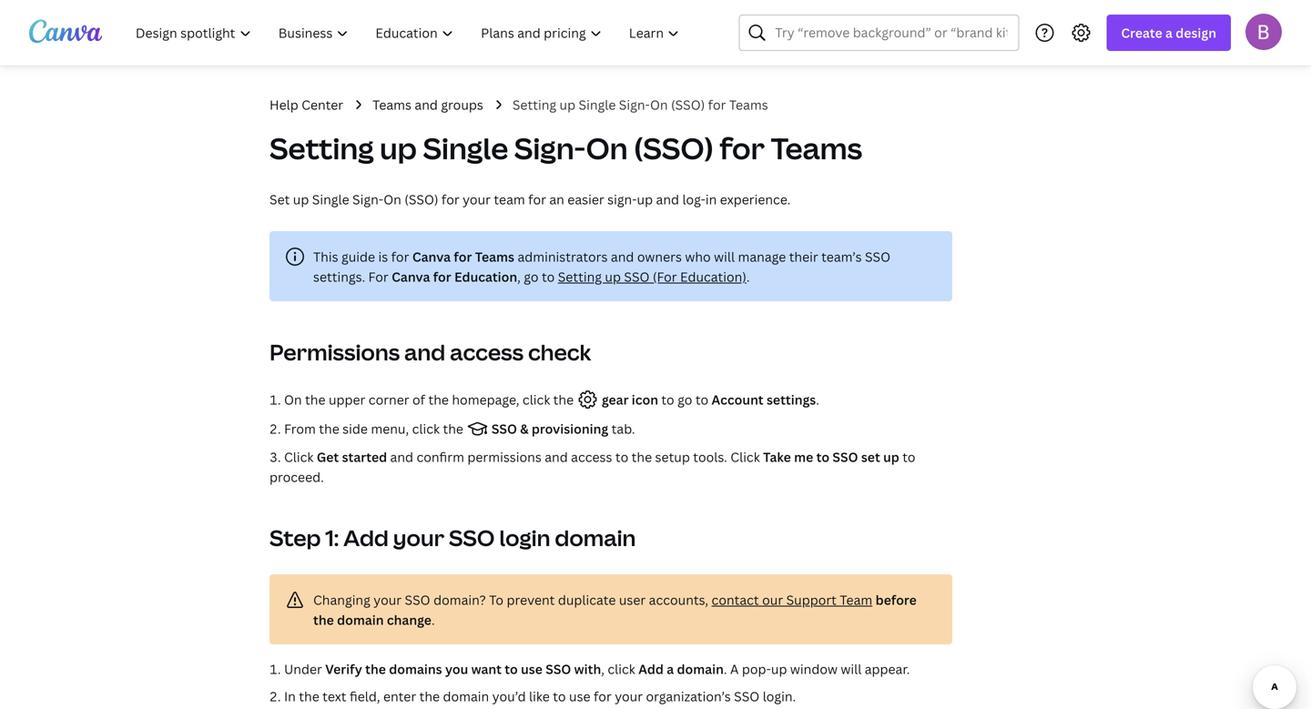 Task type: vqa. For each thing, say whether or not it's contained in the screenshot.
the bottommost "use"
yes



Task type: describe. For each thing, give the bounding box(es) containing it.
team
[[494, 191, 525, 208]]

gear icon
[[599, 391, 661, 408]]

your down under verify the domains you want to use sso with , click add a domain . a pop-up window will appear.
[[615, 688, 643, 705]]

support
[[786, 591, 837, 609]]

login.
[[763, 688, 796, 705]]

help
[[269, 96, 298, 113]]

to right me
[[816, 448, 829, 466]]

setting up sso (for education) link
[[558, 268, 746, 285]]

prevent
[[507, 591, 555, 609]]

design
[[1176, 24, 1216, 41]]

to right like
[[553, 688, 566, 705]]

to down tab. in the bottom of the page
[[615, 448, 628, 466]]

and left groups
[[415, 96, 438, 113]]

upper
[[329, 391, 365, 408]]

0 horizontal spatial single
[[312, 191, 349, 208]]

set
[[861, 448, 880, 466]]

the left "setup"
[[632, 448, 652, 466]]

1 horizontal spatial setting
[[512, 96, 556, 113]]

sso & provisioning tab.
[[491, 420, 635, 437]]

sso left with
[[546, 661, 571, 678]]

the left side
[[319, 420, 339, 437]]

0 horizontal spatial a
[[667, 661, 674, 678]]

confirm
[[416, 448, 464, 466]]

help center link
[[269, 95, 343, 115]]

provisioning
[[532, 420, 608, 437]]

1:
[[325, 523, 339, 553]]

on the upper corner of the homepage, click the
[[284, 391, 574, 408]]

create
[[1121, 24, 1162, 41]]

a
[[730, 661, 739, 678]]

the left upper
[[305, 391, 325, 408]]

corner
[[369, 391, 409, 408]]

teams and groups link
[[372, 95, 483, 115]]

setting up single sign-on (sso) for teams link
[[512, 95, 768, 115]]

log-
[[682, 191, 706, 208]]

sso left &
[[491, 420, 517, 437]]

login
[[499, 523, 550, 553]]

proceed.
[[269, 468, 324, 486]]

team's
[[821, 248, 862, 265]]

to inside to proceed.
[[902, 448, 915, 466]]

contact
[[712, 591, 759, 609]]

is
[[378, 248, 388, 265]]

set
[[269, 191, 290, 208]]

settings.
[[313, 268, 365, 285]]

permissions and access check
[[269, 337, 591, 367]]

1 vertical spatial use
[[569, 688, 590, 705]]

to right icon
[[661, 391, 674, 408]]

will inside administrators and owners who will manage their team's sso settings. for
[[714, 248, 735, 265]]

manage
[[738, 248, 786, 265]]

the right of
[[428, 391, 449, 408]]

gear
[[602, 391, 629, 408]]

2 horizontal spatial sign-
[[619, 96, 650, 113]]

a inside dropdown button
[[1165, 24, 1173, 41]]

the up the confirm
[[443, 420, 463, 437]]

with
[[574, 661, 601, 678]]

guide
[[341, 248, 375, 265]]

1 vertical spatial (sso)
[[634, 128, 714, 168]]

changing
[[313, 591, 370, 609]]

domain?
[[433, 591, 486, 609]]

easier
[[567, 191, 604, 208]]

and down sso & provisioning tab.
[[545, 448, 568, 466]]

organization's
[[646, 688, 731, 705]]

user
[[619, 591, 646, 609]]

side
[[342, 420, 368, 437]]

want
[[471, 661, 502, 678]]

0 vertical spatial (sso)
[[671, 96, 705, 113]]

get
[[317, 448, 339, 466]]

like
[[529, 688, 550, 705]]

and down menu,
[[390, 448, 413, 466]]

the right enter
[[419, 688, 440, 705]]

sso left (for
[[624, 268, 650, 285]]

to go to account settings .
[[661, 391, 819, 408]]

1 vertical spatial click
[[412, 420, 440, 437]]

sign-
[[607, 191, 637, 208]]

1 vertical spatial canva
[[392, 268, 430, 285]]

from
[[284, 420, 316, 437]]

2 horizontal spatial single
[[579, 96, 616, 113]]

before
[[876, 591, 917, 609]]

the right the in on the bottom of page
[[299, 688, 319, 705]]

verify
[[325, 661, 362, 678]]

enter
[[383, 688, 416, 705]]

icon
[[632, 391, 658, 408]]

tools.
[[693, 448, 727, 466]]

step
[[269, 523, 321, 553]]

our
[[762, 591, 783, 609]]

domains
[[389, 661, 442, 678]]

under verify the domains you want to use sso with , click add a domain . a pop-up window will appear.
[[284, 661, 910, 678]]

homepage,
[[452, 391, 519, 408]]

appear.
[[865, 661, 910, 678]]

change
[[387, 611, 432, 629]]

sso inside administrators and owners who will manage their team's sso settings. for
[[865, 248, 890, 265]]

&
[[520, 420, 529, 437]]

of
[[412, 391, 425, 408]]

sso up change
[[405, 591, 430, 609]]

step 1: add your sso login domain
[[269, 523, 636, 553]]

0 vertical spatial click
[[523, 391, 550, 408]]

take
[[763, 448, 791, 466]]

in
[[706, 191, 717, 208]]

owners
[[637, 248, 682, 265]]

0 horizontal spatial access
[[450, 337, 524, 367]]

(for
[[653, 268, 677, 285]]

started
[[342, 448, 387, 466]]

domain up organization's
[[677, 661, 724, 678]]

settings
[[767, 391, 816, 408]]



Task type: locate. For each thing, give the bounding box(es) containing it.
1 vertical spatial add
[[638, 661, 664, 678]]

changing your sso domain? to prevent duplicate user accounts, contact our support team
[[313, 591, 872, 609]]

1 horizontal spatial access
[[571, 448, 612, 466]]

the inside the before the domain change
[[313, 611, 334, 629]]

setup
[[655, 448, 690, 466]]

0 vertical spatial will
[[714, 248, 735, 265]]

click up proceed.
[[284, 448, 314, 466]]

0 vertical spatial access
[[450, 337, 524, 367]]

,
[[517, 268, 521, 285], [601, 661, 605, 678]]

click
[[284, 448, 314, 466], [730, 448, 760, 466]]

, down administrators
[[517, 268, 521, 285]]

canva right is
[[412, 248, 451, 265]]

canva down this guide is for canva for teams
[[392, 268, 430, 285]]

2 vertical spatial click
[[608, 661, 635, 678]]

1 horizontal spatial sign-
[[514, 128, 586, 168]]

help center
[[269, 96, 343, 113]]

sso
[[865, 248, 890, 265], [624, 268, 650, 285], [491, 420, 517, 437], [833, 448, 858, 466], [449, 523, 495, 553], [405, 591, 430, 609], [546, 661, 571, 678], [734, 688, 760, 705]]

groups
[[441, 96, 483, 113]]

1 vertical spatial will
[[841, 661, 862, 678]]

sso right team's
[[865, 248, 890, 265]]

pop-
[[742, 661, 771, 678]]

2 click from the left
[[730, 448, 760, 466]]

will left appear.
[[841, 661, 862, 678]]

will
[[714, 248, 735, 265], [841, 661, 862, 678]]

before the domain change
[[313, 591, 917, 629]]

text
[[322, 688, 346, 705]]

setting down administrators
[[558, 268, 602, 285]]

check
[[528, 337, 591, 367]]

domain
[[555, 523, 636, 553], [337, 611, 384, 629], [677, 661, 724, 678], [443, 688, 489, 705]]

and inside administrators and owners who will manage their team's sso settings. for
[[611, 248, 634, 265]]

use up like
[[521, 661, 543, 678]]

a up organization's
[[667, 661, 674, 678]]

go right icon
[[677, 391, 692, 408]]

to left account
[[695, 391, 708, 408]]

0 horizontal spatial will
[[714, 248, 735, 265]]

to right set
[[902, 448, 915, 466]]

on
[[650, 96, 668, 113], [586, 128, 628, 168], [383, 191, 401, 208], [284, 391, 302, 408]]

setting down the center
[[269, 128, 374, 168]]

for
[[708, 96, 726, 113], [720, 128, 765, 168], [441, 191, 459, 208], [528, 191, 546, 208], [391, 248, 409, 265], [454, 248, 472, 265], [433, 268, 451, 285], [594, 688, 612, 705]]

your left team in the left top of the page
[[463, 191, 491, 208]]

canva for education , go to setting up sso (for education) .
[[392, 268, 750, 285]]

add
[[343, 523, 389, 553], [638, 661, 664, 678]]

your up change
[[374, 591, 402, 609]]

0 horizontal spatial click
[[412, 420, 440, 437]]

create a design
[[1121, 24, 1216, 41]]

2 horizontal spatial setting
[[558, 268, 602, 285]]

the down changing
[[313, 611, 334, 629]]

field,
[[350, 688, 380, 705]]

set up single sign-on (sso) for your team for an easier sign-up and log-in experience.
[[269, 191, 791, 208]]

will up education)
[[714, 248, 735, 265]]

2 vertical spatial setting
[[558, 268, 602, 285]]

add right 1:
[[343, 523, 389, 553]]

the up "field,"
[[365, 661, 386, 678]]

sso left login
[[449, 523, 495, 553]]

account
[[711, 391, 764, 408]]

from the side menu, click the
[[284, 420, 466, 437]]

domain down changing
[[337, 611, 384, 629]]

for
[[368, 268, 388, 285]]

team
[[840, 591, 872, 609]]

1 vertical spatial single
[[423, 128, 508, 168]]

0 vertical spatial a
[[1165, 24, 1173, 41]]

click
[[523, 391, 550, 408], [412, 420, 440, 437], [608, 661, 635, 678]]

1 horizontal spatial click
[[730, 448, 760, 466]]

to
[[542, 268, 555, 285], [661, 391, 674, 408], [695, 391, 708, 408], [615, 448, 628, 466], [816, 448, 829, 466], [902, 448, 915, 466], [505, 661, 518, 678], [553, 688, 566, 705]]

sso down pop- on the bottom
[[734, 688, 760, 705]]

0 vertical spatial canva
[[412, 248, 451, 265]]

to down administrators
[[542, 268, 555, 285]]

access up homepage,
[[450, 337, 524, 367]]

use down with
[[569, 688, 590, 705]]

0 vertical spatial setting
[[512, 96, 556, 113]]

1 horizontal spatial go
[[677, 391, 692, 408]]

your up domain?
[[393, 523, 444, 553]]

and left 'log-'
[[656, 191, 679, 208]]

experience.
[[720, 191, 791, 208]]

who
[[685, 248, 711, 265]]

create a design button
[[1107, 15, 1231, 51]]

0 vertical spatial ,
[[517, 268, 521, 285]]

1 vertical spatial ,
[[601, 661, 605, 678]]

this
[[313, 248, 338, 265]]

.
[[746, 268, 750, 285], [816, 391, 819, 408], [432, 611, 435, 629], [724, 661, 727, 678]]

0 vertical spatial sign-
[[619, 96, 650, 113]]

single
[[579, 96, 616, 113], [423, 128, 508, 168], [312, 191, 349, 208]]

to right want
[[505, 661, 518, 678]]

sign-
[[619, 96, 650, 113], [514, 128, 586, 168], [352, 191, 383, 208]]

in
[[284, 688, 296, 705]]

0 horizontal spatial use
[[521, 661, 543, 678]]

0 horizontal spatial ,
[[517, 268, 521, 285]]

window
[[790, 661, 838, 678]]

the up sso & provisioning tab.
[[553, 391, 574, 408]]

sso left set
[[833, 448, 858, 466]]

in the text field, enter the domain you'd like to use for your organization's sso login.
[[284, 688, 796, 705]]

1 horizontal spatial use
[[569, 688, 590, 705]]

0 vertical spatial use
[[521, 661, 543, 678]]

1 horizontal spatial click
[[523, 391, 550, 408]]

access down provisioning
[[571, 448, 612, 466]]

and up setting up sso (for education) link
[[611, 248, 634, 265]]

top level navigation element
[[124, 15, 695, 51]]

go
[[524, 268, 539, 285], [677, 391, 692, 408]]

1 vertical spatial sign-
[[514, 128, 586, 168]]

1 horizontal spatial single
[[423, 128, 508, 168]]

canva
[[412, 248, 451, 265], [392, 268, 430, 285]]

to proceed.
[[269, 448, 915, 486]]

to
[[489, 591, 504, 609]]

bob builder image
[[1245, 13, 1282, 50]]

1 click from the left
[[284, 448, 314, 466]]

click left take
[[730, 448, 760, 466]]

administrators
[[518, 248, 608, 265]]

1 vertical spatial go
[[677, 391, 692, 408]]

teams and groups
[[372, 96, 483, 113]]

, down the before the domain change on the bottom of the page
[[601, 661, 605, 678]]

add up organization's
[[638, 661, 664, 678]]

1 vertical spatial access
[[571, 448, 612, 466]]

permissions
[[269, 337, 400, 367]]

access
[[450, 337, 524, 367], [571, 448, 612, 466]]

0 vertical spatial single
[[579, 96, 616, 113]]

the
[[305, 391, 325, 408], [428, 391, 449, 408], [553, 391, 574, 408], [319, 420, 339, 437], [443, 420, 463, 437], [632, 448, 652, 466], [313, 611, 334, 629], [365, 661, 386, 678], [299, 688, 319, 705], [419, 688, 440, 705]]

setting
[[512, 96, 556, 113], [269, 128, 374, 168], [558, 268, 602, 285]]

1 horizontal spatial will
[[841, 661, 862, 678]]

2 vertical spatial single
[[312, 191, 349, 208]]

education)
[[680, 268, 746, 285]]

an
[[549, 191, 564, 208]]

administrators and owners who will manage their team's sso settings. for
[[313, 248, 890, 285]]

duplicate
[[558, 591, 616, 609]]

1 vertical spatial setting
[[269, 128, 374, 168]]

click right with
[[608, 661, 635, 678]]

domain down 'you'
[[443, 688, 489, 705]]

domain inside the before the domain change
[[337, 611, 384, 629]]

me
[[794, 448, 813, 466]]

2 horizontal spatial click
[[608, 661, 635, 678]]

1 horizontal spatial a
[[1165, 24, 1173, 41]]

accounts,
[[649, 591, 708, 609]]

0 horizontal spatial sign-
[[352, 191, 383, 208]]

0 horizontal spatial go
[[524, 268, 539, 285]]

you'd
[[492, 688, 526, 705]]

your
[[463, 191, 491, 208], [393, 523, 444, 553], [374, 591, 402, 609], [615, 688, 643, 705]]

menu,
[[371, 420, 409, 437]]

0 vertical spatial setting up single sign-on (sso) for teams
[[512, 96, 768, 113]]

and
[[415, 96, 438, 113], [656, 191, 679, 208], [611, 248, 634, 265], [404, 337, 445, 367], [390, 448, 413, 466], [545, 448, 568, 466]]

1 horizontal spatial ,
[[601, 661, 605, 678]]

setting up single sign-on (sso) for teams
[[512, 96, 768, 113], [269, 128, 862, 168]]

2 vertical spatial (sso)
[[404, 191, 438, 208]]

1 vertical spatial setting up single sign-on (sso) for teams
[[269, 128, 862, 168]]

contact our support team link
[[712, 591, 872, 609]]

setting right groups
[[512, 96, 556, 113]]

0 vertical spatial add
[[343, 523, 389, 553]]

1 vertical spatial a
[[667, 661, 674, 678]]

center
[[301, 96, 343, 113]]

their
[[789, 248, 818, 265]]

1 horizontal spatial add
[[638, 661, 664, 678]]

0 vertical spatial go
[[524, 268, 539, 285]]

Try "remove background" or "brand kit" search field
[[775, 15, 1007, 50]]

a left design
[[1165, 24, 1173, 41]]

0 horizontal spatial setting
[[269, 128, 374, 168]]

click up &
[[523, 391, 550, 408]]

you
[[445, 661, 468, 678]]

(sso)
[[671, 96, 705, 113], [634, 128, 714, 168], [404, 191, 438, 208]]

0 horizontal spatial click
[[284, 448, 314, 466]]

and up on the upper corner of the homepage, click the
[[404, 337, 445, 367]]

0 horizontal spatial add
[[343, 523, 389, 553]]

go down administrators
[[524, 268, 539, 285]]

under
[[284, 661, 322, 678]]

domain up changing your sso domain? to prevent duplicate user accounts, contact our support team
[[555, 523, 636, 553]]

2 vertical spatial sign-
[[352, 191, 383, 208]]

use
[[521, 661, 543, 678], [569, 688, 590, 705]]

click down on the upper corner of the homepage, click the
[[412, 420, 440, 437]]



